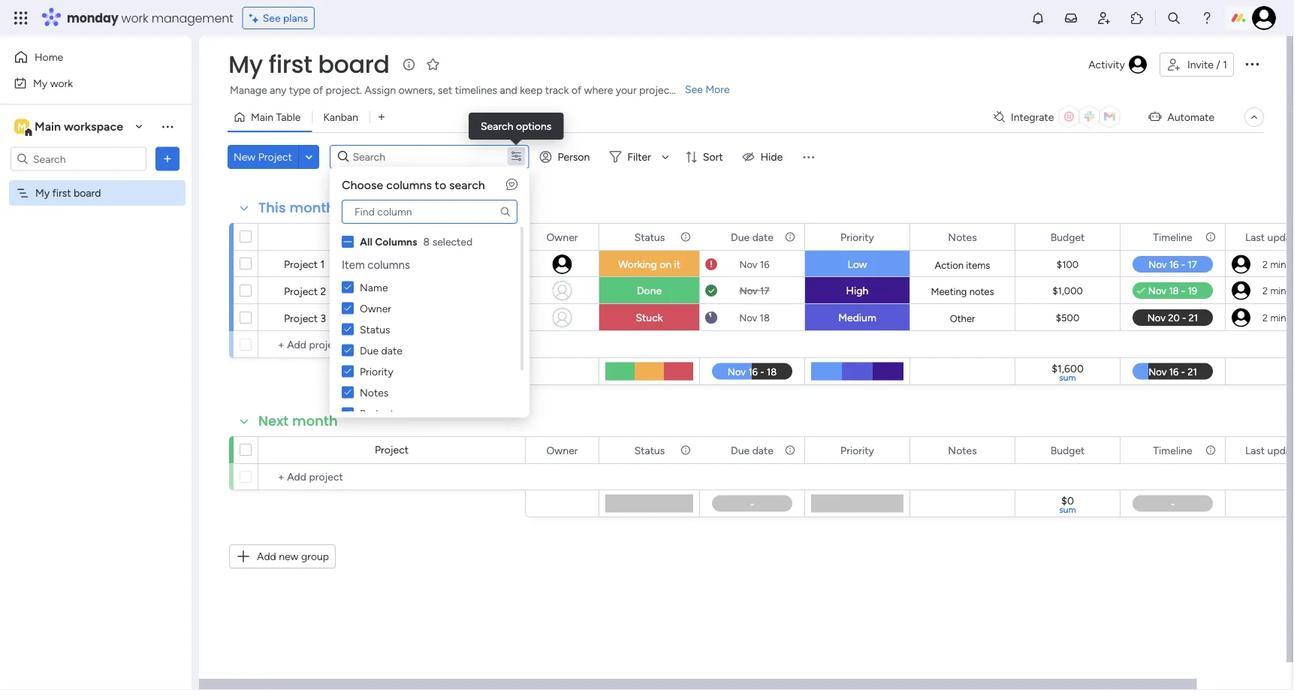 Task type: locate. For each thing, give the bounding box(es) containing it.
action
[[935, 259, 964, 271]]

1 last updat from the top
[[1246, 231, 1295, 244]]

working on it
[[618, 258, 681, 271]]

plans
[[283, 12, 308, 24]]

1
[[1224, 58, 1228, 71], [321, 258, 325, 271]]

first up type
[[269, 48, 312, 81]]

main right workspace image
[[35, 119, 61, 134]]

month for this month
[[290, 198, 335, 218]]

0 vertical spatial 2 minut
[[1263, 259, 1295, 271]]

1 horizontal spatial my first board
[[228, 48, 390, 81]]

1 timeline from the top
[[1154, 231, 1193, 244]]

1 vertical spatial see
[[685, 83, 703, 96]]

work right monday
[[121, 9, 148, 26]]

work
[[121, 9, 148, 26], [50, 77, 73, 89]]

option
[[0, 180, 192, 183]]

kanban button
[[312, 105, 370, 129]]

all
[[360, 236, 373, 248]]

choose
[[342, 178, 384, 192]]

3 nov from the top
[[740, 312, 758, 324]]

person
[[558, 151, 590, 163]]

0 vertical spatial columns
[[386, 178, 432, 192]]

1 vertical spatial 2 minut
[[1263, 285, 1295, 297]]

workspace
[[64, 119, 123, 134]]

0 vertical spatial status
[[635, 231, 665, 244]]

angle down image
[[306, 151, 313, 163]]

$0
[[1062, 495, 1075, 507]]

1 vertical spatial columns
[[368, 259, 410, 272]]

2
[[1263, 259, 1269, 271], [321, 285, 327, 298], [1263, 285, 1269, 297], [1263, 312, 1269, 324]]

filter
[[628, 151, 652, 163]]

other
[[950, 313, 976, 325]]

status for 1st status field from the bottom of the page
[[635, 444, 665, 457]]

options
[[516, 120, 552, 133]]

project.
[[326, 84, 362, 97]]

date
[[753, 231, 774, 244], [381, 344, 403, 357], [753, 444, 774, 457]]

action items
[[935, 259, 991, 271]]

see left the more at right top
[[685, 83, 703, 96]]

1 left item on the top left of the page
[[321, 258, 325, 271]]

of right type
[[313, 84, 323, 97]]

workspace options image
[[160, 119, 175, 134]]

1 horizontal spatial of
[[572, 84, 582, 97]]

0 horizontal spatial my first board
[[35, 187, 101, 200]]

1 timeline field from the top
[[1150, 229, 1197, 245]]

manage
[[230, 84, 267, 97]]

1 horizontal spatial column information image
[[785, 231, 797, 243]]

1 horizontal spatial 1
[[1224, 58, 1228, 71]]

2 vertical spatial status
[[635, 444, 665, 457]]

column information image for status
[[680, 231, 692, 243]]

2 nov from the top
[[740, 285, 758, 297]]

1 vertical spatial options image
[[160, 151, 175, 166]]

low
[[848, 258, 868, 271]]

v2 done deadline image
[[706, 284, 718, 298]]

type
[[289, 84, 311, 97]]

0 vertical spatial updat
[[1268, 231, 1295, 244]]

3 2 minut from the top
[[1263, 312, 1295, 324]]

Budget field
[[1047, 229, 1089, 245], [1047, 442, 1089, 459]]

help image
[[1200, 11, 1215, 26]]

options image down workspace options image
[[160, 151, 175, 166]]

1 minut from the top
[[1271, 259, 1295, 271]]

2 minut for low
[[1263, 259, 1295, 271]]

project right all
[[375, 230, 409, 243]]

0 vertical spatial notes field
[[945, 229, 981, 245]]

0 horizontal spatial see
[[263, 12, 281, 24]]

project 3
[[284, 312, 326, 325]]

Notes field
[[945, 229, 981, 245], [945, 442, 981, 459]]

1 vertical spatial last
[[1246, 444, 1266, 457]]

last for first last updat field
[[1246, 231, 1266, 244]]

2 updat from the top
[[1268, 444, 1295, 457]]

table
[[276, 111, 301, 124]]

1 notes field from the top
[[945, 229, 981, 245]]

0 vertical spatial month
[[290, 198, 335, 218]]

1 vertical spatial budget
[[360, 407, 394, 420]]

of right track
[[572, 84, 582, 97]]

due for 1st due date field from the bottom
[[731, 444, 750, 457]]

0 horizontal spatial board
[[74, 187, 101, 200]]

my first board down "search in workspace" field
[[35, 187, 101, 200]]

my down home
[[33, 77, 48, 89]]

1 vertical spatial notes field
[[945, 442, 981, 459]]

invite / 1
[[1188, 58, 1228, 71]]

home
[[35, 51, 63, 64]]

2 last from the top
[[1246, 444, 1266, 457]]

any
[[270, 84, 287, 97]]

v2 search image
[[338, 149, 349, 166]]

2 minut from the top
[[1271, 285, 1295, 297]]

0 vertical spatial timeline
[[1154, 231, 1193, 244]]

board up the project. on the top left of the page
[[318, 48, 390, 81]]

month inside field
[[292, 412, 338, 431]]

arrow down image
[[657, 148, 675, 166]]

18
[[760, 312, 770, 324]]

project
[[258, 151, 292, 163], [375, 230, 409, 243], [284, 258, 318, 271], [284, 285, 318, 298], [284, 312, 318, 325], [375, 444, 409, 457]]

0 vertical spatial options image
[[1244, 55, 1262, 73]]

2 column information image from the left
[[785, 231, 797, 243]]

v2 user feedback image
[[507, 178, 518, 191]]

john smith image
[[1253, 6, 1277, 30]]

add new group
[[257, 551, 329, 563]]

0 vertical spatial budget
[[1051, 231, 1086, 244]]

columns down 'search' field
[[386, 178, 432, 192]]

updat
[[1268, 231, 1295, 244], [1268, 444, 1295, 457]]

first
[[269, 48, 312, 81], [52, 187, 71, 200]]

budget field up $100
[[1047, 229, 1089, 245]]

due for 1st due date field from the top
[[731, 231, 750, 244]]

1 horizontal spatial first
[[269, 48, 312, 81]]

where
[[584, 84, 614, 97]]

0 vertical spatial minut
[[1271, 259, 1295, 271]]

first down "search in workspace" field
[[52, 187, 71, 200]]

add
[[257, 551, 276, 563]]

my first board
[[228, 48, 390, 81], [35, 187, 101, 200]]

0 vertical spatial due date field
[[728, 229, 778, 245]]

Owner field
[[543, 229, 582, 245], [543, 442, 582, 459]]

see plans
[[263, 12, 308, 24]]

columns
[[375, 236, 418, 248]]

options image
[[1244, 55, 1262, 73], [160, 151, 175, 166]]

0 vertical spatial last updat
[[1246, 231, 1295, 244]]

board inside list box
[[74, 187, 101, 200]]

Status field
[[631, 229, 669, 245], [631, 442, 669, 459]]

Due date field
[[728, 229, 778, 245], [728, 442, 778, 459]]

invite members image
[[1097, 11, 1112, 26]]

project up + add project text field
[[375, 444, 409, 457]]

0 vertical spatial first
[[269, 48, 312, 81]]

nov left 18
[[740, 312, 758, 324]]

1 horizontal spatial work
[[121, 9, 148, 26]]

last for 1st last updat field from the bottom
[[1246, 444, 1266, 457]]

1 vertical spatial status field
[[631, 442, 669, 459]]

item columns
[[342, 259, 410, 272]]

priority
[[841, 231, 875, 244], [360, 365, 394, 378], [841, 444, 875, 457]]

0 vertical spatial due
[[731, 231, 750, 244]]

activity button
[[1083, 53, 1154, 77]]

1 vertical spatial sum
[[1060, 505, 1077, 516]]

my first board up type
[[228, 48, 390, 81]]

1 vertical spatial minut
[[1271, 285, 1295, 297]]

0 vertical spatial budget field
[[1047, 229, 1089, 245]]

+ Add project text field
[[266, 468, 519, 486]]

main inside workspace selection element
[[35, 119, 61, 134]]

activity
[[1089, 58, 1126, 71]]

see left plans
[[263, 12, 281, 24]]

stuck
[[636, 312, 663, 324]]

column information image
[[1206, 231, 1218, 243], [680, 445, 692, 457], [785, 445, 797, 457], [1206, 445, 1218, 457]]

board
[[318, 48, 390, 81], [74, 187, 101, 200]]

1 vertical spatial budget field
[[1047, 442, 1089, 459]]

menu image
[[801, 150, 816, 165]]

1 vertical spatial last updat field
[[1242, 442, 1295, 459]]

2 priority field from the top
[[837, 442, 878, 459]]

1 horizontal spatial options image
[[1244, 55, 1262, 73]]

see inside button
[[263, 12, 281, 24]]

workspace image
[[14, 118, 29, 135]]

2 vertical spatial nov
[[740, 312, 758, 324]]

home button
[[9, 45, 162, 69]]

0 vertical spatial see
[[263, 12, 281, 24]]

due date
[[731, 231, 774, 244], [360, 344, 403, 357], [731, 444, 774, 457]]

see more
[[685, 83, 730, 96]]

nov left 17
[[740, 285, 758, 297]]

owners,
[[399, 84, 435, 97]]

nov for project 3
[[740, 312, 758, 324]]

month right next
[[292, 412, 338, 431]]

budget up + add project text field
[[360, 407, 394, 420]]

0 horizontal spatial options image
[[160, 151, 175, 166]]

1 vertical spatial work
[[50, 77, 73, 89]]

column information image
[[680, 231, 692, 243], [785, 231, 797, 243]]

items
[[967, 259, 991, 271]]

0 vertical spatial priority field
[[837, 229, 878, 245]]

0 vertical spatial last updat field
[[1242, 229, 1295, 245]]

1 horizontal spatial main
[[251, 111, 274, 124]]

1 status field from the top
[[631, 229, 669, 245]]

My first board field
[[225, 48, 394, 81]]

0 vertical spatial 1
[[1224, 58, 1228, 71]]

2 sum from the top
[[1060, 505, 1077, 516]]

name
[[360, 281, 388, 294]]

2 vertical spatial minut
[[1271, 312, 1295, 324]]

0 vertical spatial board
[[318, 48, 390, 81]]

work inside button
[[50, 77, 73, 89]]

budget field up $0
[[1047, 442, 1089, 459]]

project 1
[[284, 258, 325, 271]]

0 vertical spatial last
[[1246, 231, 1266, 244]]

2 vertical spatial notes
[[949, 444, 978, 457]]

None search field
[[342, 200, 518, 224]]

Timeline field
[[1150, 229, 1197, 245], [1150, 442, 1197, 459]]

2 2 minut from the top
[[1263, 285, 1295, 297]]

2 vertical spatial owner
[[547, 444, 578, 457]]

main inside button
[[251, 111, 274, 124]]

status
[[635, 231, 665, 244], [360, 323, 391, 336], [635, 444, 665, 457]]

1 vertical spatial nov
[[740, 285, 758, 297]]

inbox image
[[1064, 11, 1079, 26]]

0 horizontal spatial of
[[313, 84, 323, 97]]

This month field
[[255, 198, 339, 218]]

due
[[731, 231, 750, 244], [360, 344, 379, 357], [731, 444, 750, 457]]

my inside button
[[33, 77, 48, 89]]

0 vertical spatial timeline field
[[1150, 229, 1197, 245]]

hide button
[[737, 145, 792, 169]]

0 horizontal spatial main
[[35, 119, 61, 134]]

Priority field
[[837, 229, 878, 245], [837, 442, 878, 459]]

0 horizontal spatial first
[[52, 187, 71, 200]]

1 vertical spatial priority field
[[837, 442, 878, 459]]

work down home
[[50, 77, 73, 89]]

month
[[290, 198, 335, 218], [292, 412, 338, 431]]

last updat
[[1246, 231, 1295, 244], [1246, 444, 1295, 457]]

to
[[435, 178, 447, 192]]

add view image
[[379, 112, 385, 123]]

nov left 16
[[740, 259, 758, 271]]

options image right /
[[1244, 55, 1262, 73]]

person button
[[534, 145, 599, 169]]

1 vertical spatial first
[[52, 187, 71, 200]]

sum
[[1060, 372, 1077, 383], [1060, 505, 1077, 516]]

my first board inside list box
[[35, 187, 101, 200]]

1 vertical spatial last updat
[[1246, 444, 1295, 457]]

1 vertical spatial owner field
[[543, 442, 582, 459]]

board down "search in workspace" field
[[74, 187, 101, 200]]

1 vertical spatial timeline
[[1154, 444, 1193, 457]]

nov for project 2
[[740, 285, 758, 297]]

columns down all columns at the left of page
[[368, 259, 410, 272]]

0 horizontal spatial work
[[50, 77, 73, 89]]

project right new
[[258, 151, 292, 163]]

Search field
[[349, 147, 472, 168]]

2 vertical spatial 2 minut
[[1263, 312, 1295, 324]]

minut for low
[[1271, 259, 1295, 271]]

working
[[618, 258, 657, 271]]

0 vertical spatial work
[[121, 9, 148, 26]]

2 timeline from the top
[[1154, 444, 1193, 457]]

month right the this
[[290, 198, 335, 218]]

0 vertical spatial nov
[[740, 259, 758, 271]]

1 vertical spatial updat
[[1268, 444, 1295, 457]]

budget up $0
[[1051, 444, 1086, 457]]

0 vertical spatial notes
[[949, 231, 978, 244]]

$1,600 sum
[[1052, 362, 1084, 383]]

1 vertical spatial due date field
[[728, 442, 778, 459]]

2 minut
[[1263, 259, 1295, 271], [1263, 285, 1295, 297], [1263, 312, 1295, 324]]

0 vertical spatial sum
[[1060, 372, 1077, 383]]

notifications image
[[1031, 11, 1046, 26]]

v2 overdue deadline image
[[706, 257, 718, 272]]

sum inside $1,600 sum
[[1060, 372, 1077, 383]]

my up manage
[[228, 48, 263, 81]]

columns
[[386, 178, 432, 192], [368, 259, 410, 272]]

2 last updat field from the top
[[1242, 442, 1295, 459]]

2 vertical spatial due
[[731, 444, 750, 457]]

1 column information image from the left
[[680, 231, 692, 243]]

1 vertical spatial due date
[[360, 344, 403, 357]]

new
[[234, 151, 256, 163]]

1 vertical spatial status
[[360, 323, 391, 336]]

1 vertical spatial board
[[74, 187, 101, 200]]

1 vertical spatial my first board
[[35, 187, 101, 200]]

timelines
[[455, 84, 498, 97]]

budget up $100
[[1051, 231, 1086, 244]]

2 last updat from the top
[[1246, 444, 1295, 457]]

Last updat field
[[1242, 229, 1295, 245], [1242, 442, 1295, 459]]

main left table
[[251, 111, 274, 124]]

1 2 minut from the top
[[1263, 259, 1295, 271]]

1 right /
[[1224, 58, 1228, 71]]

0 horizontal spatial column information image
[[680, 231, 692, 243]]

notes
[[949, 231, 978, 244], [360, 386, 389, 399], [949, 444, 978, 457]]

status for first status field
[[635, 231, 665, 244]]

0 vertical spatial owner field
[[543, 229, 582, 245]]

my down "search in workspace" field
[[35, 187, 50, 200]]

minut for done
[[1271, 285, 1295, 297]]

column information image for due date
[[785, 231, 797, 243]]

1 vertical spatial 1
[[321, 258, 325, 271]]

$1,600
[[1052, 362, 1084, 375]]

month inside field
[[290, 198, 335, 218]]

1 horizontal spatial see
[[685, 83, 703, 96]]

1 vertical spatial month
[[292, 412, 338, 431]]

1 last from the top
[[1246, 231, 1266, 244]]

main
[[251, 111, 274, 124], [35, 119, 61, 134]]

dapulse checkmark sign image
[[1138, 283, 1146, 301]]

0 vertical spatial status field
[[631, 229, 669, 245]]

1 sum from the top
[[1060, 372, 1077, 383]]

1 vertical spatial timeline field
[[1150, 442, 1197, 459]]



Task type: describe. For each thing, give the bounding box(es) containing it.
search image
[[500, 206, 512, 218]]

new
[[279, 551, 299, 563]]

invite / 1 button
[[1160, 53, 1235, 77]]

last updat for first last updat field
[[1246, 231, 1295, 244]]

2 vertical spatial due date
[[731, 444, 774, 457]]

stands.
[[676, 84, 710, 97]]

next month
[[259, 412, 338, 431]]

1 vertical spatial owner
[[360, 302, 392, 315]]

main workspace
[[35, 119, 123, 134]]

my work
[[33, 77, 73, 89]]

1 vertical spatial priority
[[360, 365, 394, 378]]

0 vertical spatial owner
[[547, 231, 578, 244]]

new project
[[234, 151, 292, 163]]

show board description image
[[400, 57, 418, 72]]

kanban
[[323, 111, 358, 124]]

Search in workspace field
[[32, 150, 126, 168]]

see for see plans
[[263, 12, 281, 24]]

collapse board header image
[[1249, 111, 1261, 123]]

search options image
[[511, 150, 523, 162]]

1 vertical spatial due
[[360, 344, 379, 357]]

month for next month
[[292, 412, 338, 431]]

8
[[424, 236, 430, 248]]

columns for item
[[368, 259, 410, 272]]

this month
[[259, 198, 335, 218]]

2 notes field from the top
[[945, 442, 981, 459]]

3 minut from the top
[[1271, 312, 1295, 324]]

add to favorites image
[[426, 57, 441, 72]]

see plans button
[[243, 7, 315, 29]]

8 selected
[[424, 236, 473, 248]]

dapulse integrations image
[[994, 112, 1006, 123]]

columns for choose
[[386, 178, 432, 192]]

work for my
[[50, 77, 73, 89]]

2 vertical spatial budget
[[1051, 444, 1086, 457]]

0 vertical spatial date
[[753, 231, 774, 244]]

2 timeline field from the top
[[1150, 442, 1197, 459]]

0 vertical spatial due date
[[731, 231, 774, 244]]

selected
[[433, 236, 473, 248]]

sum for $1,600
[[1060, 372, 1077, 383]]

1 nov from the top
[[740, 259, 758, 271]]

project up the project 2
[[284, 258, 318, 271]]

nov 16
[[740, 259, 770, 271]]

apps image
[[1130, 11, 1145, 26]]

notes
[[970, 286, 995, 298]]

m
[[17, 120, 26, 133]]

1 last updat field from the top
[[1242, 229, 1295, 245]]

my work button
[[9, 71, 162, 95]]

workspace selection element
[[14, 118, 126, 137]]

medium
[[839, 312, 877, 324]]

2 of from the left
[[572, 84, 582, 97]]

set
[[438, 84, 453, 97]]

choose columns to search
[[342, 178, 485, 192]]

first inside list box
[[52, 187, 71, 200]]

search everything image
[[1167, 11, 1182, 26]]

2 vertical spatial date
[[753, 444, 774, 457]]

$100
[[1057, 259, 1079, 271]]

project
[[640, 84, 674, 97]]

main for main table
[[251, 111, 274, 124]]

integrate
[[1012, 111, 1055, 124]]

last updat for 1st last updat field from the bottom
[[1246, 444, 1295, 457]]

1 inside 'button'
[[1224, 58, 1228, 71]]

2 owner field from the top
[[543, 442, 582, 459]]

filter button
[[604, 145, 675, 169]]

2 vertical spatial priority
[[841, 444, 875, 457]]

main for main workspace
[[35, 119, 61, 134]]

track
[[546, 84, 569, 97]]

0 vertical spatial priority
[[841, 231, 875, 244]]

1 horizontal spatial board
[[318, 48, 390, 81]]

more
[[706, 83, 730, 96]]

and
[[500, 84, 518, 97]]

sort
[[703, 151, 723, 163]]

project down project 1
[[284, 285, 318, 298]]

Next month field
[[255, 412, 342, 431]]

project inside button
[[258, 151, 292, 163]]

1 of from the left
[[313, 84, 323, 97]]

project left 3
[[284, 312, 318, 325]]

invite
[[1188, 58, 1214, 71]]

2 minut for done
[[1263, 285, 1295, 297]]

management
[[152, 9, 234, 26]]

1 vertical spatial date
[[381, 344, 403, 357]]

see more link
[[684, 82, 732, 97]]

nov 17
[[740, 285, 770, 297]]

Find column search field
[[342, 200, 518, 224]]

automate
[[1168, 111, 1215, 124]]

2 budget field from the top
[[1047, 442, 1089, 459]]

$0 sum
[[1060, 495, 1077, 516]]

0 vertical spatial my first board
[[228, 48, 390, 81]]

1 owner field from the top
[[543, 229, 582, 245]]

autopilot image
[[1149, 107, 1162, 126]]

search
[[450, 178, 485, 192]]

2 status field from the top
[[631, 442, 669, 459]]

keep
[[520, 84, 543, 97]]

work for monday
[[121, 9, 148, 26]]

nov 18
[[740, 312, 770, 324]]

search
[[481, 120, 514, 133]]

all columns
[[360, 236, 418, 248]]

timeline for 1st timeline field from the bottom of the page
[[1154, 444, 1193, 457]]

it
[[675, 258, 681, 271]]

/
[[1217, 58, 1221, 71]]

timeline for first timeline field from the top of the page
[[1154, 231, 1193, 244]]

assign
[[365, 84, 396, 97]]

monday work management
[[67, 9, 234, 26]]

select product image
[[14, 11, 29, 26]]

$500
[[1057, 312, 1080, 324]]

on
[[660, 258, 672, 271]]

0 horizontal spatial 1
[[321, 258, 325, 271]]

$1,000
[[1053, 285, 1084, 297]]

sort button
[[679, 145, 733, 169]]

sum for $0
[[1060, 505, 1077, 516]]

done
[[637, 284, 662, 297]]

high
[[847, 284, 869, 297]]

my first board list box
[[0, 177, 192, 409]]

1 vertical spatial notes
[[360, 386, 389, 399]]

item
[[342, 259, 365, 272]]

manage any type of project. assign owners, set timelines and keep track of where your project stands.
[[230, 84, 710, 97]]

hide
[[761, 151, 783, 163]]

1 due date field from the top
[[728, 229, 778, 245]]

search options
[[481, 120, 552, 133]]

2 due date field from the top
[[728, 442, 778, 459]]

group
[[301, 551, 329, 563]]

see for see more
[[685, 83, 703, 96]]

my inside list box
[[35, 187, 50, 200]]

3
[[321, 312, 326, 325]]

project 2
[[284, 285, 327, 298]]

add new group button
[[229, 545, 336, 569]]

meeting notes
[[932, 286, 995, 298]]

16
[[760, 259, 770, 271]]

new project button
[[228, 145, 298, 169]]

1 budget field from the top
[[1047, 229, 1089, 245]]

monday
[[67, 9, 118, 26]]

main table button
[[228, 105, 312, 129]]

this
[[259, 198, 286, 218]]

1 priority field from the top
[[837, 229, 878, 245]]

1 updat from the top
[[1268, 231, 1295, 244]]



Task type: vqa. For each thing, say whether or not it's contained in the screenshot.
Descending to the top
no



